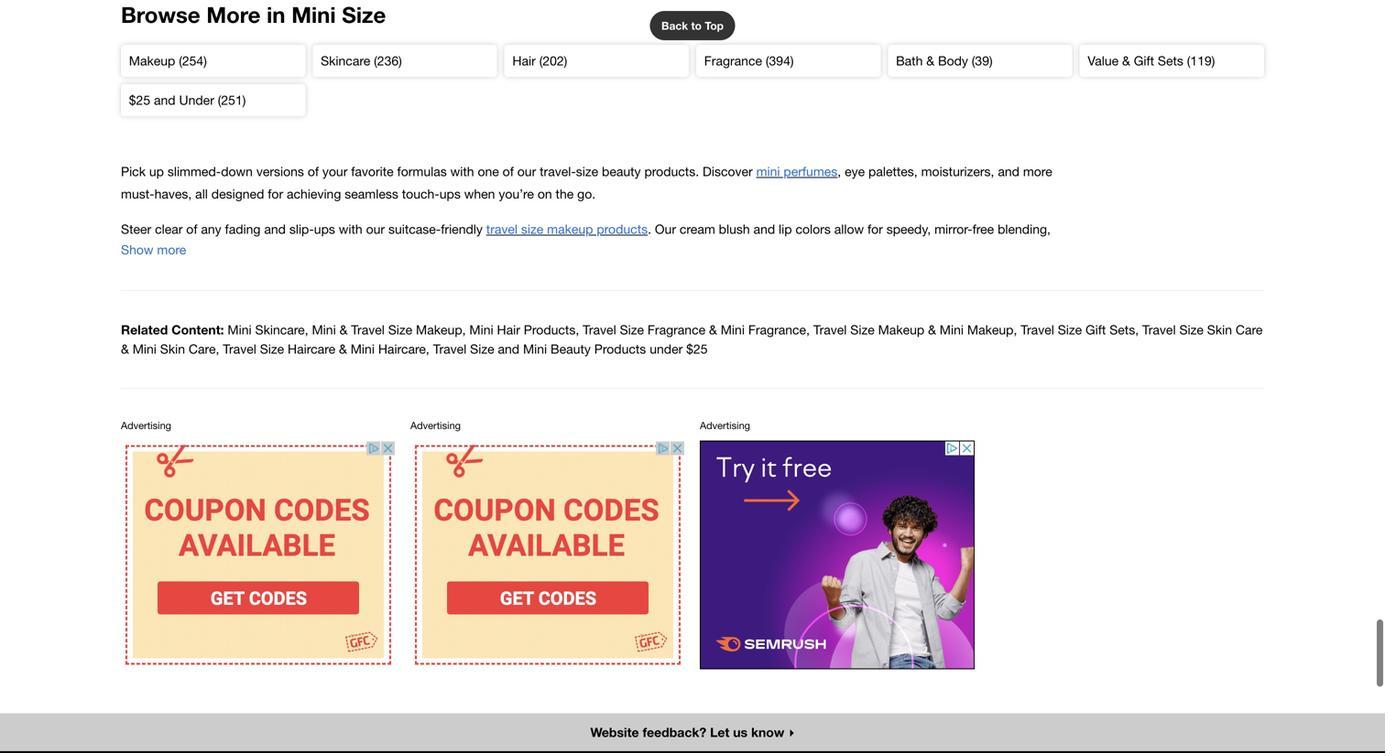 Task type: locate. For each thing, give the bounding box(es) containing it.
& inside bath & body (39) 'link'
[[926, 53, 934, 68]]

ups up deliver
[[314, 222, 335, 237]]

, inside , eye palettes, moisturizers, and more must-haves, all designed for achieving seamless touch-ups when you're on the go.
[[838, 164, 841, 179]]

& inside travel size skin care & mini skin care
[[121, 342, 129, 357]]

and right moisturizers,
[[998, 164, 1020, 179]]

0 horizontal spatial sets
[[1110, 322, 1135, 338]]

1 vertical spatial size
[[521, 222, 543, 237]]

beauty
[[602, 164, 641, 179]]

and left slip- at the top of page
[[264, 222, 286, 237]]

0 horizontal spatial of
[[186, 222, 197, 237]]

1 vertical spatial skincare
[[255, 322, 305, 338]]

0 vertical spatial for
[[268, 186, 283, 201]]

browse
[[121, 1, 200, 27]]

0 horizontal spatial ups
[[314, 222, 335, 237]]

lip
[[779, 222, 792, 237]]

size
[[342, 1, 386, 27], [388, 322, 412, 338], [620, 322, 644, 338], [850, 322, 875, 338], [1058, 322, 1082, 338], [1179, 322, 1204, 338], [260, 342, 284, 357], [470, 342, 494, 357]]

1 horizontal spatial $25
[[686, 342, 708, 357]]

1 horizontal spatial advertisement element
[[410, 441, 685, 670]]

more down clear
[[157, 242, 186, 257]]

and inside . our cream blush and lip colors allow for speedy, mirror-free blending, while our pressed highlighters deliver next-level radiance that lasts as they melt into your skin. and if you're heading out with a full brow look, our eyebrow gels make it easy to maintain that definition with a no-mess tapered brush.
[[754, 222, 775, 237]]

of left any
[[186, 222, 197, 237]]

fragrance down top
[[704, 53, 762, 68]]

ups left when
[[439, 186, 461, 201]]

mini right in
[[292, 1, 336, 27]]

travel size skin care & mini skin care link
[[121, 319, 1263, 361]]

mini up , travel size haircare & mini haircare , travel size and mini beauty products under $25 on the top of page
[[469, 322, 493, 338]]

products
[[597, 222, 648, 237]]

2 haircare from the left
[[378, 342, 426, 357]]

1 horizontal spatial for
[[867, 222, 883, 237]]

1 horizontal spatial gift
[[1134, 53, 1154, 68]]

0 vertical spatial hair
[[512, 53, 536, 68]]

1 horizontal spatial haircare
[[378, 342, 426, 357]]

versions
[[256, 164, 304, 179]]

mini down the related
[[133, 342, 157, 357]]

0 vertical spatial skincare
[[321, 53, 370, 68]]

0 vertical spatial size
[[576, 164, 598, 179]]

1 horizontal spatial size
[[576, 164, 598, 179]]

1 horizontal spatial care
[[1236, 322, 1263, 338]]

size up the go.
[[576, 164, 598, 179]]

1 vertical spatial care
[[189, 342, 216, 357]]

1 vertical spatial $25
[[686, 342, 708, 357]]

sets
[[1158, 53, 1183, 68], [1110, 322, 1135, 338]]

1 horizontal spatial products
[[594, 342, 646, 357]]

, eye palettes, moisturizers, and more must-haves, all designed for achieving seamless touch-ups when you're on the go.
[[121, 164, 1052, 201]]

your up achieving
[[322, 164, 348, 179]]

gift inside value & gift sets (119) link
[[1134, 53, 1154, 68]]

a
[[836, 244, 843, 259], [338, 266, 345, 282]]

you're right if
[[699, 244, 734, 259]]

2 horizontal spatial of
[[503, 164, 514, 179]]

1 vertical spatial to
[[162, 266, 173, 282]]

one
[[478, 164, 499, 179]]

0 horizontal spatial size
[[521, 222, 543, 237]]

hair
[[512, 53, 536, 68], [497, 322, 520, 338]]

1 vertical spatial a
[[338, 266, 345, 282]]

(394)
[[766, 53, 794, 68]]

0 horizontal spatial to
[[162, 266, 173, 282]]

size inside travel size skin care & mini skin care
[[1179, 322, 1204, 338]]

1 vertical spatial more
[[157, 242, 186, 257]]

perfumes
[[784, 164, 838, 179]]

$25 down 'makeup (254)'
[[129, 93, 150, 108]]

advertisement element
[[121, 441, 396, 670], [410, 441, 685, 670], [700, 441, 975, 670]]

more up blending,
[[1023, 164, 1052, 179]]

0 vertical spatial care
[[1236, 322, 1263, 338]]

fragrance (394) link
[[696, 45, 881, 77]]

hair left (202)
[[512, 53, 536, 68]]

more
[[1023, 164, 1052, 179], [157, 242, 186, 257]]

speedy,
[[886, 222, 931, 237]]

(251)
[[218, 93, 246, 108]]

0 horizontal spatial $25
[[129, 93, 150, 108]]

haircare down mini skincare link
[[288, 342, 335, 357]]

makeup down 'look,'
[[878, 322, 924, 338]]

they
[[522, 244, 546, 259]]

mini skincare link
[[224, 319, 308, 341]]

that down friendly
[[449, 244, 471, 259]]

when
[[464, 186, 495, 201]]

body
[[938, 53, 968, 68]]

if
[[688, 244, 695, 259]]

for
[[268, 186, 283, 201], [867, 222, 883, 237]]

0 horizontal spatial that
[[229, 266, 251, 282]]

that down highlighters
[[229, 266, 251, 282]]

0 horizontal spatial haircare
[[288, 342, 335, 357]]

skin
[[1207, 322, 1232, 338], [160, 342, 185, 357]]

hair up , travel size haircare & mini haircare , travel size and mini beauty products under $25 on the top of page
[[497, 322, 520, 338]]

makeup down eyebrow
[[967, 322, 1014, 338]]

mini & travel size makeup link
[[308, 319, 466, 341]]

1 horizontal spatial your
[[603, 244, 628, 259]]

mini down mini & travel size makeup link
[[351, 342, 375, 357]]

you're inside , eye palettes, moisturizers, and more must-haves, all designed for achieving seamless touch-ups when you're on the go.
[[499, 186, 534, 201]]

go.
[[577, 186, 596, 201]]

that
[[449, 244, 471, 259], [229, 266, 251, 282]]

it
[[121, 266, 128, 282]]

products up travel size and mini beauty products under $25 link
[[524, 322, 576, 338]]

0 vertical spatial gift
[[1134, 53, 1154, 68]]

0 horizontal spatial you're
[[499, 186, 534, 201]]

mini
[[292, 1, 336, 27], [228, 322, 252, 338], [312, 322, 336, 338], [469, 322, 493, 338], [721, 322, 745, 338], [940, 322, 964, 338], [133, 342, 157, 357], [351, 342, 375, 357], [523, 342, 547, 357]]

0 horizontal spatial products
[[524, 322, 576, 338]]

1 vertical spatial you're
[[699, 244, 734, 259]]

0 vertical spatial your
[[322, 164, 348, 179]]

with down deliver
[[310, 266, 334, 282]]

moisturizers,
[[921, 164, 994, 179]]

our down clear
[[154, 244, 173, 259]]

to inside . our cream blush and lip colors allow for speedy, mirror-free blending, while our pressed highlighters deliver next-level radiance that lasts as they melt into your skin. and if you're heading out with a full brow look, our eyebrow gels make it easy to maintain that definition with a no-mess tapered brush.
[[162, 266, 173, 282]]

1 vertical spatial for
[[867, 222, 883, 237]]

for down versions
[[268, 186, 283, 201]]

haircare down mini & travel size makeup link
[[378, 342, 426, 357]]

travel
[[351, 322, 385, 338], [583, 322, 616, 338], [813, 322, 847, 338], [1021, 322, 1054, 338], [1142, 322, 1176, 338], [223, 342, 256, 357], [433, 342, 467, 357]]

no-
[[348, 266, 368, 282]]

mini down mini hair products link
[[523, 342, 547, 357]]

0 vertical spatial skin
[[1207, 322, 1232, 338]]

0 vertical spatial $25
[[129, 93, 150, 108]]

of up achieving
[[308, 164, 319, 179]]

mini right content:
[[228, 322, 252, 338]]

1 horizontal spatial a
[[836, 244, 843, 259]]

0 horizontal spatial care
[[189, 342, 216, 357]]

skin.
[[632, 244, 658, 259]]

0 vertical spatial you're
[[499, 186, 534, 201]]

value & gift sets (119) link
[[1080, 45, 1264, 77]]

pick up slimmed-down versions of your favorite formulas with one of our travel-size beauty products. discover mini perfumes
[[121, 164, 838, 179]]

mini up travel size haircare & mini haircare link on the top left of page
[[312, 322, 336, 338]]

next-
[[337, 244, 367, 259]]

with down 'colors'
[[809, 244, 833, 259]]

for up brow
[[867, 222, 883, 237]]

,
[[838, 164, 841, 179], [305, 322, 308, 338], [462, 322, 466, 338], [576, 322, 579, 338], [806, 322, 810, 338], [1014, 322, 1017, 338], [1135, 322, 1139, 338], [216, 342, 219, 357], [426, 342, 429, 357]]

makeup up , travel size haircare & mini haircare , travel size and mini beauty products under $25 on the top of page
[[416, 322, 462, 338]]

1 vertical spatial products
[[594, 342, 646, 357]]

1 advertising from the left
[[121, 420, 171, 432]]

and
[[154, 93, 176, 108], [998, 164, 1020, 179], [264, 222, 286, 237], [754, 222, 775, 237], [498, 342, 519, 357]]

of right 'one'
[[503, 164, 514, 179]]

fragrance down heading
[[748, 322, 806, 338]]

products for under
[[594, 342, 646, 357]]

mini down heading
[[721, 322, 745, 338]]

highlighters
[[226, 244, 292, 259]]

our
[[655, 222, 676, 237]]

and left 'under'
[[154, 93, 176, 108]]

hair inside 'link'
[[512, 53, 536, 68]]

products.
[[644, 164, 699, 179]]

the
[[556, 186, 574, 201]]

related content: mini skincare , mini & travel size makeup , mini hair products , travel size fragrance & mini fragrance , travel size makeup & mini makeup , travel size gift sets ,
[[121, 322, 1142, 338]]

$25
[[129, 93, 150, 108], [686, 342, 708, 357]]

0 vertical spatial more
[[1023, 164, 1052, 179]]

favorite
[[351, 164, 394, 179]]

you're left on
[[499, 186, 534, 201]]

feedback?
[[643, 726, 706, 741]]

0 horizontal spatial advertisement element
[[121, 441, 396, 670]]

back
[[661, 19, 688, 32]]

mini perfumes link
[[756, 164, 838, 179]]

back to top button
[[650, 11, 735, 40]]

mini hair products link
[[466, 319, 579, 341]]

skincare left (236)
[[321, 53, 370, 68]]

your down "products"
[[603, 244, 628, 259]]

3 advertising from the left
[[700, 420, 750, 432]]

our down mirror-
[[931, 244, 949, 259]]

1 vertical spatial ups
[[314, 222, 335, 237]]

1 vertical spatial that
[[229, 266, 251, 282]]

under
[[179, 93, 214, 108]]

allow
[[834, 222, 864, 237]]

ups
[[439, 186, 461, 201], [314, 222, 335, 237]]

a left full
[[836, 244, 843, 259]]

bath & body (39)
[[896, 53, 993, 68]]

0 vertical spatial a
[[836, 244, 843, 259]]

0 vertical spatial ups
[[439, 186, 461, 201]]

suitcase-
[[388, 222, 441, 237]]

1 horizontal spatial more
[[1023, 164, 1052, 179]]

with left 'one'
[[450, 164, 474, 179]]

1 vertical spatial skin
[[160, 342, 185, 357]]

0 vertical spatial products
[[524, 322, 576, 338]]

beauty
[[551, 342, 591, 357]]

0 horizontal spatial gift
[[1086, 322, 1106, 338]]

in
[[267, 1, 285, 27]]

. our cream blush and lip colors allow for speedy, mirror-free blending, while our pressed highlighters deliver next-level radiance that lasts as they melt into your skin. and if you're heading out with a full brow look, our eyebrow gels make it easy to maintain that definition with a no-mess tapered brush.
[[121, 222, 1064, 282]]

(202)
[[539, 53, 567, 68]]

to right easy
[[162, 266, 173, 282]]

$25 down travel size fragrance & mini fragrance link
[[686, 342, 708, 357]]

size up they
[[521, 222, 543, 237]]

to inside button
[[691, 19, 702, 32]]

level
[[367, 244, 392, 259]]

(236)
[[374, 53, 402, 68]]

show
[[121, 242, 153, 257]]

any
[[201, 222, 221, 237]]

0 horizontal spatial for
[[268, 186, 283, 201]]

products for ,
[[524, 322, 576, 338]]

2 horizontal spatial advertising
[[700, 420, 750, 432]]

1 horizontal spatial advertising
[[410, 420, 461, 432]]

size
[[576, 164, 598, 179], [521, 222, 543, 237]]

to left top
[[691, 19, 702, 32]]

, travel size haircare & mini haircare , travel size and mini beauty products under $25
[[216, 342, 708, 357]]

mini down eyebrow
[[940, 322, 964, 338]]

1 horizontal spatial you're
[[699, 244, 734, 259]]

1 horizontal spatial to
[[691, 19, 702, 32]]

1 vertical spatial your
[[603, 244, 628, 259]]

0 vertical spatial to
[[691, 19, 702, 32]]

mess
[[368, 266, 398, 282]]

0 horizontal spatial advertising
[[121, 420, 171, 432]]

2 horizontal spatial advertisement element
[[700, 441, 975, 670]]

1 horizontal spatial of
[[308, 164, 319, 179]]

eyebrow
[[953, 244, 1002, 259]]

skincare up travel size haircare & mini haircare link on the top left of page
[[255, 322, 305, 338]]

down
[[221, 164, 253, 179]]

advertising
[[121, 420, 171, 432], [410, 420, 461, 432], [700, 420, 750, 432]]

(119)
[[1187, 53, 1215, 68]]

2 advertising from the left
[[410, 420, 461, 432]]

designed
[[211, 186, 264, 201]]

while
[[121, 244, 150, 259]]

products down related content: mini skincare , mini & travel size makeup , mini hair products , travel size fragrance & mini fragrance , travel size makeup & mini makeup , travel size gift sets ,
[[594, 342, 646, 357]]

1 horizontal spatial ups
[[439, 186, 461, 201]]

0 vertical spatial that
[[449, 244, 471, 259]]

seamless
[[345, 186, 398, 201]]

and left lip
[[754, 222, 775, 237]]

a left no-
[[338, 266, 345, 282]]

0 horizontal spatial more
[[157, 242, 186, 257]]

you're inside . our cream blush and lip colors allow for speedy, mirror-free blending, while our pressed highlighters deliver next-level radiance that lasts as they melt into your skin. and if you're heading out with a full brow look, our eyebrow gels make it easy to maintain that definition with a no-mess tapered brush.
[[699, 244, 734, 259]]

0 vertical spatial sets
[[1158, 53, 1183, 68]]



Task type: describe. For each thing, give the bounding box(es) containing it.
travel size gift sets link
[[1017, 319, 1139, 341]]

bath & body (39) link
[[888, 45, 1072, 77]]

hair (202)
[[512, 53, 567, 68]]

free
[[972, 222, 994, 237]]

achieving
[[287, 186, 341, 201]]

1 horizontal spatial skincare
[[321, 53, 370, 68]]

travel size makeup products link
[[486, 222, 648, 237]]

2 advertisement element from the left
[[410, 441, 685, 670]]

slip-
[[289, 222, 314, 237]]

more inside show more button
[[157, 242, 186, 257]]

bath
[[896, 53, 923, 68]]

makeup (254)
[[129, 53, 207, 68]]

1 horizontal spatial skin
[[1207, 322, 1232, 338]]

with up next-
[[339, 222, 362, 237]]

melt
[[550, 244, 574, 259]]

eye
[[845, 164, 865, 179]]

for inside , eye palettes, moisturizers, and more must-haves, all designed for achieving seamless touch-ups when you're on the go.
[[268, 186, 283, 201]]

0 horizontal spatial a
[[338, 266, 345, 282]]

brush.
[[449, 266, 486, 282]]

your inside . our cream blush and lip colors allow for speedy, mirror-free blending, while our pressed highlighters deliver next-level radiance that lasts as they melt into your skin. and if you're heading out with a full brow look, our eyebrow gels make it easy to maintain that definition with a no-mess tapered brush.
[[603, 244, 628, 259]]

clear
[[155, 222, 183, 237]]

value
[[1088, 53, 1119, 68]]

look,
[[899, 244, 927, 259]]

value & gift sets (119)
[[1088, 53, 1215, 68]]

steer
[[121, 222, 151, 237]]

1 vertical spatial gift
[[1086, 322, 1106, 338]]

top
[[705, 19, 724, 32]]

fragrance up under
[[648, 322, 705, 338]]

website feedback? let us know ▸
[[590, 726, 795, 741]]

$25 and under (251) link
[[121, 84, 305, 116]]

radiance
[[396, 244, 445, 259]]

blending,
[[998, 222, 1051, 237]]

& inside value & gift sets (119) link
[[1122, 53, 1130, 68]]

travel size and mini beauty products under $25 link
[[429, 338, 711, 361]]

more inside , eye palettes, moisturizers, and more must-haves, all designed for achieving seamless touch-ups when you're on the go.
[[1023, 164, 1052, 179]]

under
[[650, 342, 683, 357]]

travel size haircare & mini haircare link
[[219, 338, 430, 361]]

$25 and under (251)
[[129, 93, 246, 108]]

fragrance inside fragrance (394) link
[[704, 53, 762, 68]]

travel size fragrance & mini fragrance link
[[579, 319, 810, 341]]

website feedback? let us know ▸ button
[[579, 714, 806, 752]]

easy
[[131, 266, 158, 282]]

and inside , eye palettes, moisturizers, and more must-haves, all designed for achieving seamless touch-ups when you're on the go.
[[998, 164, 1020, 179]]

1 horizontal spatial that
[[449, 244, 471, 259]]

1 vertical spatial sets
[[1110, 322, 1135, 338]]

back to top
[[661, 19, 724, 32]]

friendly
[[441, 222, 483, 237]]

tapered
[[402, 266, 446, 282]]

touch-
[[402, 186, 439, 201]]

our left travel-
[[517, 164, 536, 179]]

steer clear of any fading and slip-ups with our suitcase-friendly travel size makeup products
[[121, 222, 648, 237]]

lasts
[[475, 244, 501, 259]]

3 advertisement element from the left
[[700, 441, 975, 670]]

1 haircare from the left
[[288, 342, 335, 357]]

hair (202) link
[[504, 45, 689, 77]]

discover
[[703, 164, 753, 179]]

0 horizontal spatial your
[[322, 164, 348, 179]]

formulas
[[397, 164, 447, 179]]

colors
[[796, 222, 831, 237]]

make
[[1033, 244, 1064, 259]]

travel size skin care & mini skin care
[[121, 322, 1263, 357]]

up
[[149, 164, 164, 179]]

slimmed-
[[167, 164, 221, 179]]

(254)
[[179, 53, 207, 68]]

haves,
[[154, 186, 192, 201]]

palettes,
[[868, 164, 918, 179]]

makeup
[[547, 222, 593, 237]]

on
[[538, 186, 552, 201]]

as
[[505, 244, 518, 259]]

show more
[[121, 242, 186, 257]]

deliver
[[295, 244, 333, 259]]

for inside . our cream blush and lip colors allow for speedy, mirror-free blending, while our pressed highlighters deliver next-level radiance that lasts as they melt into your skin. and if you're heading out with a full brow look, our eyebrow gels make it easy to maintain that definition with a no-mess tapered brush.
[[867, 222, 883, 237]]

▸
[[788, 726, 795, 741]]

fading
[[225, 222, 261, 237]]

fragrance (394)
[[704, 53, 794, 68]]

1 horizontal spatial sets
[[1158, 53, 1183, 68]]

0 horizontal spatial skincare
[[255, 322, 305, 338]]

out
[[787, 244, 806, 259]]

0 horizontal spatial skin
[[160, 342, 185, 357]]

(39)
[[972, 53, 993, 68]]

travel inside travel size skin care & mini skin care
[[1142, 322, 1176, 338]]

our up level
[[366, 222, 385, 237]]

let
[[710, 726, 730, 741]]

skincare (236)
[[321, 53, 402, 68]]

must-
[[121, 186, 154, 201]]

ups inside , eye palettes, moisturizers, and more must-haves, all designed for achieving seamless touch-ups when you're on the go.
[[439, 186, 461, 201]]

blush
[[719, 222, 750, 237]]

skincare (236) link
[[313, 45, 497, 77]]

1 advertisement element from the left
[[121, 441, 396, 670]]

related
[[121, 322, 168, 338]]

heading
[[738, 244, 783, 259]]

makeup left (254)
[[129, 53, 175, 68]]

mini inside travel size skin care & mini skin care
[[133, 342, 157, 357]]

and down mini hair products link
[[498, 342, 519, 357]]

travel
[[486, 222, 518, 237]]

1 vertical spatial hair
[[497, 322, 520, 338]]

and
[[662, 244, 685, 259]]

maintain
[[176, 266, 225, 282]]

full
[[847, 244, 863, 259]]

.
[[648, 222, 651, 237]]



Task type: vqa. For each thing, say whether or not it's contained in the screenshot.
the treatments inside the "Treatments (564)" link
no



